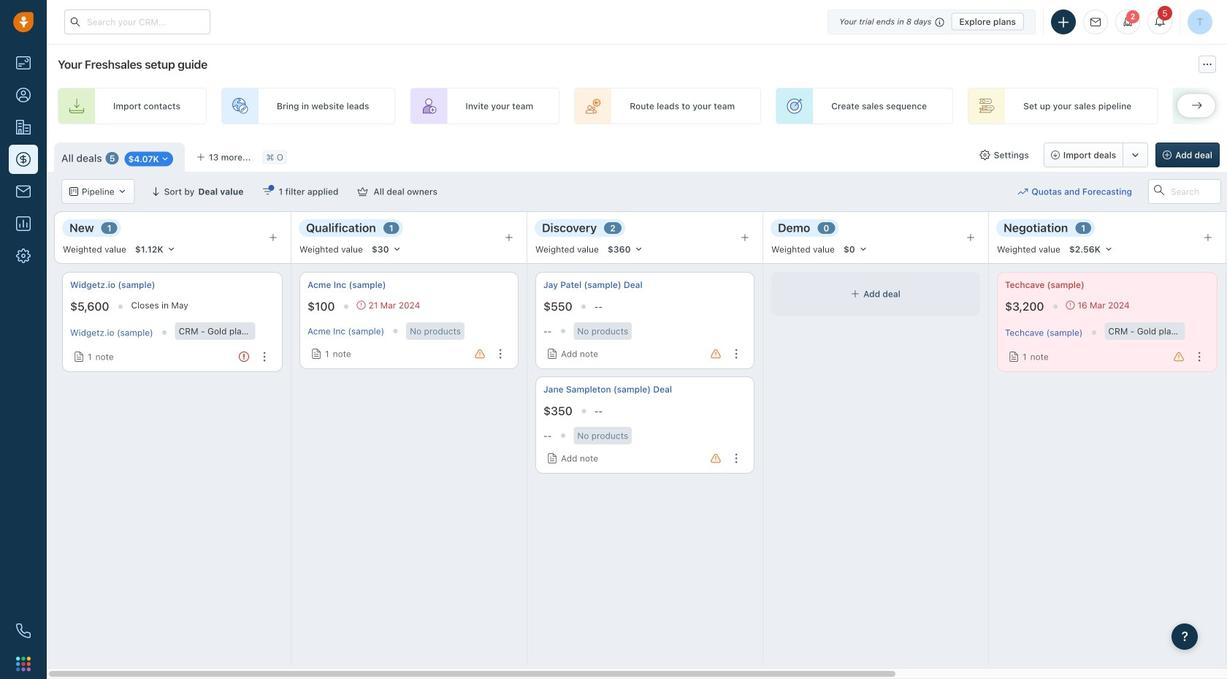 Task type: describe. For each thing, give the bounding box(es) containing it.
send email image
[[1091, 17, 1101, 27]]

phone image
[[16, 623, 31, 638]]



Task type: locate. For each thing, give the bounding box(es) containing it.
group
[[1044, 143, 1149, 167]]

Search field
[[1149, 179, 1222, 204]]

container_wx8msf4aqz5i3rn1 image
[[69, 187, 78, 196], [118, 187, 127, 196], [1067, 301, 1076, 310], [74, 352, 84, 362], [1009, 352, 1020, 362]]

freshworks switcher image
[[16, 657, 31, 671]]

Search your CRM... text field
[[64, 10, 211, 34]]

phone element
[[9, 616, 38, 645]]

container_wx8msf4aqz5i3rn1 image
[[981, 150, 991, 160], [161, 154, 169, 163], [263, 186, 273, 197], [358, 186, 368, 197], [1018, 186, 1029, 197], [852, 289, 860, 298], [357, 301, 366, 310], [311, 349, 322, 359], [547, 349, 558, 359], [547, 453, 558, 463]]



Task type: vqa. For each thing, say whether or not it's contained in the screenshot.
container_WX8MsF4aQZ5i3RN1 icon
yes



